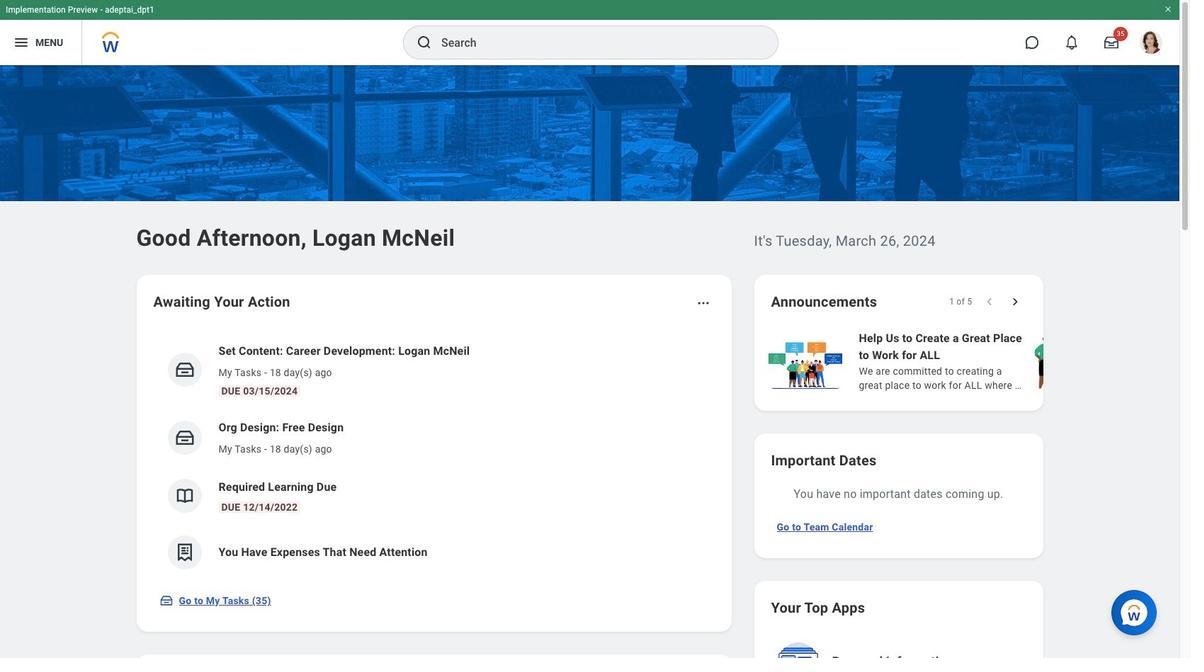 Task type: vqa. For each thing, say whether or not it's contained in the screenshot.
second 'cell' from left
no



Task type: locate. For each thing, give the bounding box(es) containing it.
justify image
[[13, 34, 30, 51]]

0 vertical spatial inbox image
[[174, 359, 195, 381]]

2 inbox image from the top
[[174, 427, 195, 449]]

inbox image
[[159, 594, 173, 608]]

1 horizontal spatial list
[[766, 329, 1191, 394]]

chevron left small image
[[983, 295, 997, 309]]

dashboard expenses image
[[174, 542, 195, 563]]

status
[[950, 296, 973, 308]]

banner
[[0, 0, 1180, 65]]

1 vertical spatial inbox image
[[174, 427, 195, 449]]

list
[[766, 329, 1191, 394], [153, 332, 715, 581]]

Search Workday  search field
[[441, 27, 749, 58]]

inbox image
[[174, 359, 195, 381], [174, 427, 195, 449]]

main content
[[0, 65, 1191, 658]]

search image
[[416, 34, 433, 51]]

chevron right small image
[[1008, 295, 1022, 309]]

book open image
[[174, 485, 195, 507]]

profile logan mcneil image
[[1140, 31, 1163, 57]]



Task type: describe. For each thing, give the bounding box(es) containing it.
inbox large image
[[1105, 35, 1119, 50]]

1 inbox image from the top
[[174, 359, 195, 381]]

0 horizontal spatial list
[[153, 332, 715, 581]]

close environment banner image
[[1164, 5, 1173, 13]]

notifications large image
[[1065, 35, 1079, 50]]



